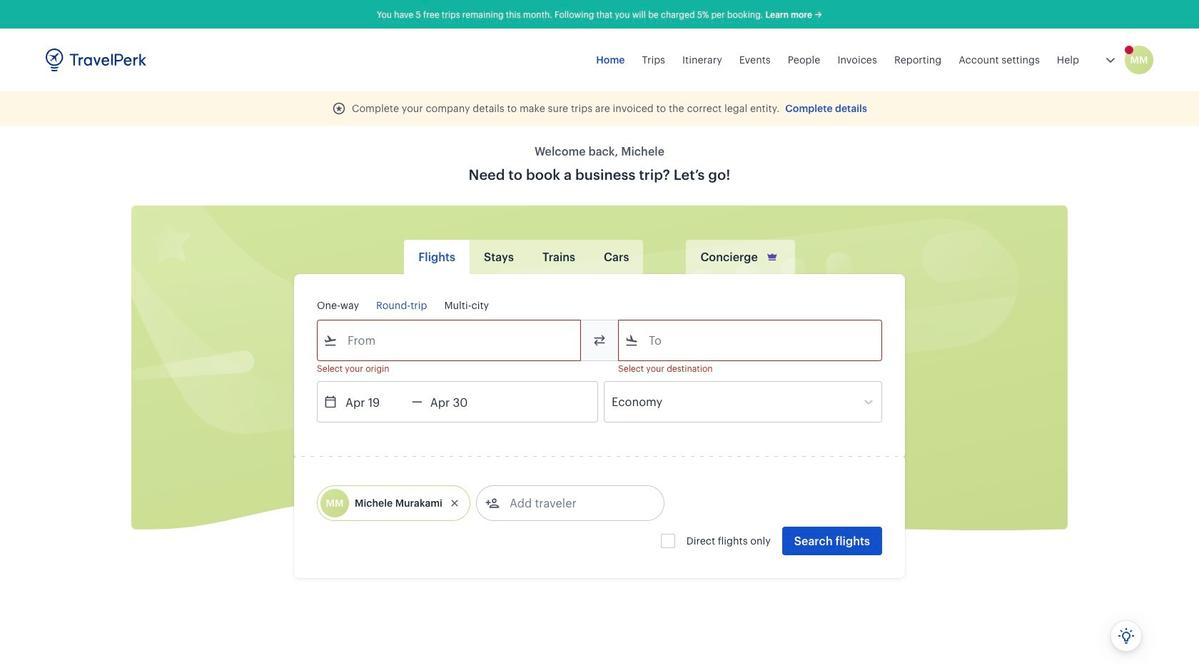Task type: locate. For each thing, give the bounding box(es) containing it.
To search field
[[639, 329, 863, 352]]

Depart text field
[[338, 382, 412, 422]]

Return text field
[[423, 382, 497, 422]]



Task type: describe. For each thing, give the bounding box(es) containing it.
From search field
[[338, 329, 562, 352]]

Add traveler search field
[[500, 492, 648, 515]]



Task type: vqa. For each thing, say whether or not it's contained in the screenshot.
depart text field
yes



